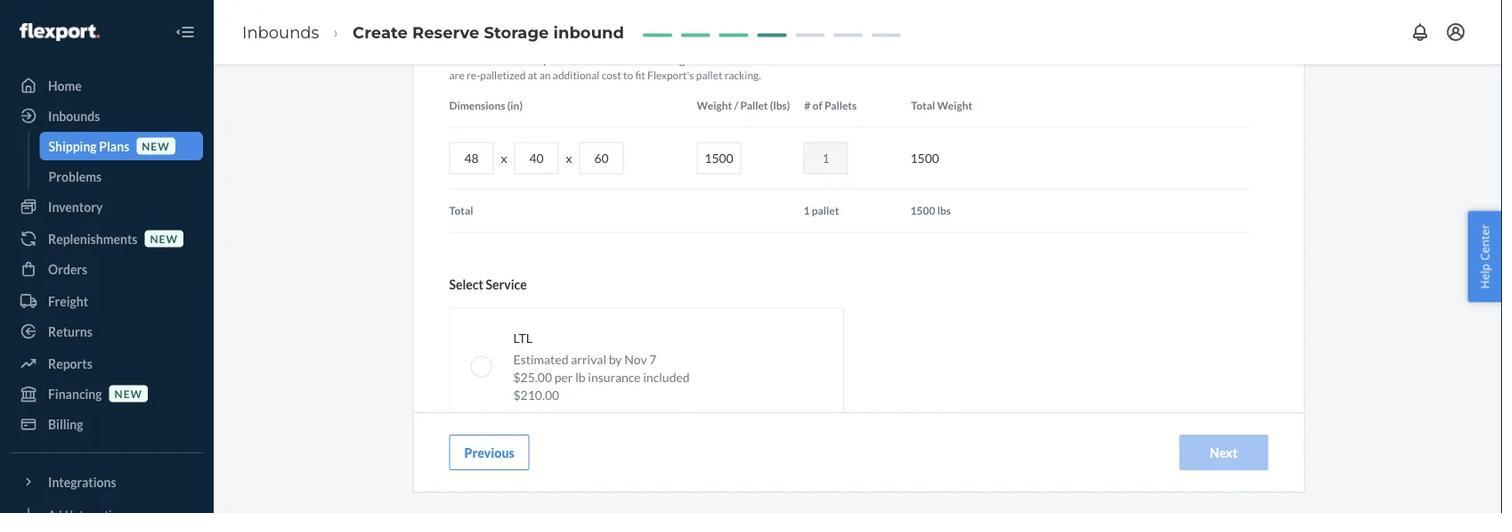 Task type: vqa. For each thing, say whether or not it's contained in the screenshot.
the right x
yes



Task type: locate. For each thing, give the bounding box(es) containing it.
to left the fit
[[624, 69, 634, 82]]

nov inside the ltl estimated arrival by nov 7 $25.00 per lb insurance included $210.00
[[625, 352, 647, 367]]

orders link
[[11, 255, 203, 283]]

1
[[804, 204, 810, 217]]

by for arrival
[[609, 352, 622, 367]]

problems
[[49, 169, 102, 184]]

freight link
[[11, 287, 203, 315]]

nov inside confirm your shipment by nov 16 to guarantee this rate. your final invoice amount may change due to additional carrier pickup fees or unexpected cargo quantities, weights, and dimensions.
[[572, 448, 592, 461]]

reports
[[48, 356, 92, 371]]

final
[[737, 448, 757, 461]]

1 horizontal spatial pallets
[[825, 99, 857, 112]]

taller
[[738, 54, 762, 67]]

None text field
[[580, 142, 624, 175], [697, 142, 742, 175], [580, 142, 624, 175], [697, 142, 742, 175]]

inbounds inside the breadcrumbs navigation
[[242, 22, 319, 42]]

0 vertical spatial pallet
[[697, 69, 723, 82]]

billing link
[[11, 410, 203, 438]]

confirm
[[449, 448, 488, 461]]

2 vertical spatial new
[[115, 387, 143, 400]]

pallet
[[697, 69, 723, 82], [812, 204, 840, 217]]

additional inside estimated based on your case dimensions and weights. pallets taller than 60" are re-palletized at an additional cost to fit flexport's pallet racking.
[[553, 69, 600, 82]]

1 vertical spatial pallets
[[825, 99, 857, 112]]

confirm your shipment by nov 16 to guarantee this rate. your final invoice amount may change due to additional carrier pickup fees or unexpected cargo quantities, weights, and dimensions.
[[449, 448, 1265, 476]]

None text field
[[449, 142, 494, 175], [515, 142, 559, 175], [804, 142, 849, 175], [449, 142, 494, 175], [515, 142, 559, 175], [804, 142, 849, 175]]

inbounds link
[[242, 22, 319, 42], [11, 102, 203, 130]]

carrier
[[970, 448, 1002, 461]]

pallets right of
[[825, 99, 857, 112]]

new down reports link
[[115, 387, 143, 400]]

unexpected
[[1071, 448, 1125, 461]]

0 vertical spatial your
[[542, 54, 564, 67]]

additional
[[553, 69, 600, 82], [921, 448, 968, 461]]

to
[[624, 69, 634, 82], [608, 448, 618, 461], [909, 448, 919, 461]]

new for shipping plans
[[142, 139, 170, 152]]

total
[[912, 99, 936, 112], [449, 204, 473, 217]]

1500 for 1500
[[911, 151, 940, 166]]

0 horizontal spatial estimated
[[449, 54, 497, 67]]

0 horizontal spatial inbounds link
[[11, 102, 203, 130]]

pickup
[[1004, 448, 1035, 461]]

nov left 7
[[625, 352, 647, 367]]

dimensions
[[589, 54, 642, 67]]

estimated up re-
[[449, 54, 497, 67]]

0 horizontal spatial your
[[490, 448, 511, 461]]

1 horizontal spatial additional
[[921, 448, 968, 461]]

1 vertical spatial nov
[[572, 448, 592, 461]]

due
[[889, 448, 907, 461]]

this
[[670, 448, 687, 461]]

quantities,
[[1155, 448, 1205, 461]]

and
[[644, 54, 661, 67], [1248, 448, 1265, 461]]

new
[[142, 139, 170, 152], [150, 232, 178, 245], [115, 387, 143, 400]]

1 horizontal spatial estimated
[[514, 352, 569, 367]]

1 horizontal spatial weight
[[938, 99, 973, 112]]

1500
[[911, 151, 940, 166], [911, 204, 936, 217]]

open notifications image
[[1410, 21, 1432, 43]]

your up dimensions.
[[490, 448, 511, 461]]

new right plans
[[142, 139, 170, 152]]

1 horizontal spatial your
[[542, 54, 564, 67]]

# of pallets
[[805, 99, 857, 112]]

1 horizontal spatial and
[[1248, 448, 1265, 461]]

financing
[[48, 386, 102, 401]]

insurance
[[588, 370, 641, 385]]

#
[[805, 99, 811, 112]]

integrations
[[48, 474, 116, 490]]

1 horizontal spatial total
[[912, 99, 936, 112]]

center
[[1477, 224, 1494, 261]]

based
[[499, 54, 526, 67]]

nov
[[625, 352, 647, 367], [572, 448, 592, 461]]

service
[[486, 277, 527, 293]]

next
[[1211, 445, 1239, 460]]

and inside estimated based on your case dimensions and weights. pallets taller than 60" are re-palletized at an additional cost to fit flexport's pallet racking.
[[644, 54, 661, 67]]

1 vertical spatial additional
[[921, 448, 968, 461]]

nov left 16
[[572, 448, 592, 461]]

1 vertical spatial inbounds
[[48, 108, 100, 123]]

guarantee
[[620, 448, 668, 461]]

ltl estimated arrival by nov 7 $25.00 per lb insurance included $210.00
[[514, 331, 690, 403]]

x
[[501, 151, 507, 166], [566, 151, 573, 166]]

1 vertical spatial by
[[559, 448, 570, 461]]

0 vertical spatial inbounds link
[[242, 22, 319, 42]]

at
[[528, 69, 538, 82]]

problems link
[[40, 162, 203, 191]]

0 vertical spatial inbounds
[[242, 22, 319, 42]]

and inside confirm your shipment by nov 16 to guarantee this rate. your final invoice amount may change due to additional carrier pickup fees or unexpected cargo quantities, weights, and dimensions.
[[1248, 448, 1265, 461]]

flexport logo image
[[20, 23, 100, 41]]

1 1500 from the top
[[911, 151, 940, 166]]

(in)
[[508, 99, 523, 112]]

0 vertical spatial nov
[[625, 352, 647, 367]]

your
[[542, 54, 564, 67], [490, 448, 511, 461]]

0 vertical spatial new
[[142, 139, 170, 152]]

pallets
[[704, 54, 735, 67], [825, 99, 857, 112]]

rate.
[[689, 448, 711, 461]]

0 horizontal spatial x
[[501, 151, 507, 166]]

1 vertical spatial total
[[449, 204, 473, 217]]

1 horizontal spatial to
[[624, 69, 634, 82]]

0 horizontal spatial weight
[[697, 99, 732, 112]]

1 vertical spatial your
[[490, 448, 511, 461]]

by inside the ltl estimated arrival by nov 7 $25.00 per lb insurance included $210.00
[[609, 352, 622, 367]]

by up the insurance
[[609, 352, 622, 367]]

select
[[449, 277, 484, 293]]

0 vertical spatial 1500
[[911, 151, 940, 166]]

1 horizontal spatial inbounds link
[[242, 22, 319, 42]]

fit
[[636, 69, 646, 82]]

your inside confirm your shipment by nov 16 to guarantee this rate. your final invoice amount may change due to additional carrier pickup fees or unexpected cargo quantities, weights, and dimensions.
[[490, 448, 511, 461]]

0 horizontal spatial total
[[449, 204, 473, 217]]

2 1500 from the top
[[911, 204, 936, 217]]

1500 up 1500 lbs
[[911, 151, 940, 166]]

1 horizontal spatial x
[[566, 151, 573, 166]]

estimated up $25.00
[[514, 352, 569, 367]]

0 vertical spatial and
[[644, 54, 661, 67]]

by
[[609, 352, 622, 367], [559, 448, 570, 461]]

by right shipment
[[559, 448, 570, 461]]

racking.
[[725, 69, 762, 82]]

weight
[[697, 99, 732, 112], [938, 99, 973, 112]]

additional left the carrier
[[921, 448, 968, 461]]

help
[[1477, 264, 1494, 289]]

new up orders link
[[150, 232, 178, 245]]

0 vertical spatial total
[[912, 99, 936, 112]]

and right weights,
[[1248, 448, 1265, 461]]

lb
[[576, 370, 586, 385]]

1 x from the left
[[501, 151, 507, 166]]

pallet inside estimated based on your case dimensions and weights. pallets taller than 60" are re-palletized at an additional cost to fit flexport's pallet racking.
[[697, 69, 723, 82]]

0 vertical spatial pallets
[[704, 54, 735, 67]]

dimensions
[[449, 99, 506, 112]]

/
[[735, 99, 739, 112]]

0 horizontal spatial inbounds
[[48, 108, 100, 123]]

0 horizontal spatial additional
[[553, 69, 600, 82]]

palletized
[[480, 69, 526, 82]]

1 vertical spatial estimated
[[514, 352, 569, 367]]

estimated based on your case dimensions and weights. pallets taller than 60" are re-palletized at an additional cost to fit flexport's pallet racking.
[[449, 54, 804, 82]]

1 horizontal spatial inbounds
[[242, 22, 319, 42]]

0 vertical spatial additional
[[553, 69, 600, 82]]

1 vertical spatial 1500
[[911, 204, 936, 217]]

7
[[650, 352, 657, 367]]

0 vertical spatial by
[[609, 352, 622, 367]]

0 horizontal spatial nov
[[572, 448, 592, 461]]

1 vertical spatial new
[[150, 232, 178, 245]]

(lbs)
[[770, 99, 791, 112]]

breadcrumbs navigation
[[228, 6, 639, 58]]

orders
[[48, 261, 88, 277]]

1 vertical spatial and
[[1248, 448, 1265, 461]]

0 horizontal spatial by
[[559, 448, 570, 461]]

1500 for 1500 lbs
[[911, 204, 936, 217]]

1 pallet
[[804, 204, 840, 217]]

pallet down weights.
[[697, 69, 723, 82]]

case
[[566, 54, 587, 67]]

lbs
[[938, 204, 951, 217]]

1500 left lbs
[[911, 204, 936, 217]]

1500 lbs
[[911, 204, 951, 217]]

pallets up racking.
[[704, 54, 735, 67]]

pallet right 1
[[812, 204, 840, 217]]

1 horizontal spatial pallet
[[812, 204, 840, 217]]

0 horizontal spatial and
[[644, 54, 661, 67]]

to right the due at the bottom
[[909, 448, 919, 461]]

to right 16
[[608, 448, 618, 461]]

billing
[[48, 416, 83, 432]]

$210.00
[[514, 388, 560, 403]]

pallets inside estimated based on your case dimensions and weights. pallets taller than 60" are re-palletized at an additional cost to fit flexport's pallet racking.
[[704, 54, 735, 67]]

0 horizontal spatial pallet
[[697, 69, 723, 82]]

0 vertical spatial estimated
[[449, 54, 497, 67]]

1 horizontal spatial by
[[609, 352, 622, 367]]

and up the fit
[[644, 54, 661, 67]]

additional down the case
[[553, 69, 600, 82]]

$25.00
[[514, 370, 552, 385]]

0 horizontal spatial pallets
[[704, 54, 735, 67]]

1 vertical spatial inbounds link
[[11, 102, 203, 130]]

by inside confirm your shipment by nov 16 to guarantee this rate. your final invoice amount may change due to additional carrier pickup fees or unexpected cargo quantities, weights, and dimensions.
[[559, 448, 570, 461]]

storage
[[484, 22, 549, 42]]

inbounds link inside the breadcrumbs navigation
[[242, 22, 319, 42]]

your up an
[[542, 54, 564, 67]]

total for total
[[449, 204, 473, 217]]

change
[[854, 448, 887, 461]]

cargo
[[1127, 448, 1153, 461]]

2 weight from the left
[[938, 99, 973, 112]]

1 horizontal spatial nov
[[625, 352, 647, 367]]



Task type: describe. For each thing, give the bounding box(es) containing it.
than
[[764, 54, 786, 67]]

weights,
[[1207, 448, 1246, 461]]

returns
[[48, 324, 93, 339]]

1 vertical spatial pallet
[[812, 204, 840, 217]]

nov for 7
[[625, 352, 647, 367]]

select service
[[449, 277, 527, 293]]

home link
[[11, 71, 203, 100]]

2 x from the left
[[566, 151, 573, 166]]

your
[[713, 448, 735, 461]]

included
[[644, 370, 690, 385]]

by for shipment
[[559, 448, 570, 461]]

previous
[[465, 445, 515, 460]]

re-
[[467, 69, 480, 82]]

shipment
[[514, 448, 557, 461]]

create reserve storage inbound
[[353, 22, 624, 42]]

next button
[[1180, 435, 1269, 470]]

or
[[1058, 448, 1069, 461]]

flexport's
[[648, 69, 694, 82]]

on
[[529, 54, 540, 67]]

2 horizontal spatial to
[[909, 448, 919, 461]]

additional inside confirm your shipment by nov 16 to guarantee this rate. your final invoice amount may change due to additional carrier pickup fees or unexpected cargo quantities, weights, and dimensions.
[[921, 448, 968, 461]]

estimated inside estimated based on your case dimensions and weights. pallets taller than 60" are re-palletized at an additional cost to fit flexport's pallet racking.
[[449, 54, 497, 67]]

total for total weight
[[912, 99, 936, 112]]

reserve
[[412, 22, 480, 42]]

dimensions (in)
[[449, 99, 523, 112]]

weight / pallet (lbs)
[[697, 99, 791, 112]]

replenishments
[[48, 231, 138, 246]]

nov for 16
[[572, 448, 592, 461]]

pallet
[[741, 99, 768, 112]]

your inside estimated based on your case dimensions and weights. pallets taller than 60" are re-palletized at an additional cost to fit flexport's pallet racking.
[[542, 54, 564, 67]]

inventory
[[48, 199, 103, 214]]

per
[[555, 370, 573, 385]]

are
[[449, 69, 465, 82]]

home
[[48, 78, 82, 93]]

previous button
[[449, 435, 530, 470]]

close navigation image
[[175, 21, 196, 43]]

shipping
[[49, 139, 97, 154]]

help center
[[1477, 224, 1494, 289]]

ltl
[[514, 331, 533, 346]]

reports link
[[11, 349, 203, 378]]

new for replenishments
[[150, 232, 178, 245]]

freight
[[48, 294, 88, 309]]

dimensions.
[[449, 463, 505, 476]]

an
[[540, 69, 551, 82]]

help center button
[[1469, 211, 1503, 302]]

0 horizontal spatial to
[[608, 448, 618, 461]]

create
[[353, 22, 408, 42]]

60"
[[788, 54, 804, 67]]

integrations button
[[11, 468, 203, 496]]

new for financing
[[115, 387, 143, 400]]

cost
[[602, 69, 622, 82]]

inbound
[[554, 22, 624, 42]]

of
[[813, 99, 823, 112]]

returns link
[[11, 317, 203, 346]]

invoice
[[759, 448, 792, 461]]

inventory link
[[11, 192, 203, 221]]

plans
[[99, 139, 129, 154]]

arrival
[[571, 352, 607, 367]]

amount
[[794, 448, 830, 461]]

estimated inside the ltl estimated arrival by nov 7 $25.00 per lb insurance included $210.00
[[514, 352, 569, 367]]

1 weight from the left
[[697, 99, 732, 112]]

to inside estimated based on your case dimensions and weights. pallets taller than 60" are re-palletized at an additional cost to fit flexport's pallet racking.
[[624, 69, 634, 82]]

weights.
[[663, 54, 702, 67]]

total weight
[[912, 99, 973, 112]]

may
[[832, 448, 852, 461]]

fees
[[1037, 448, 1056, 461]]

open account menu image
[[1446, 21, 1467, 43]]



